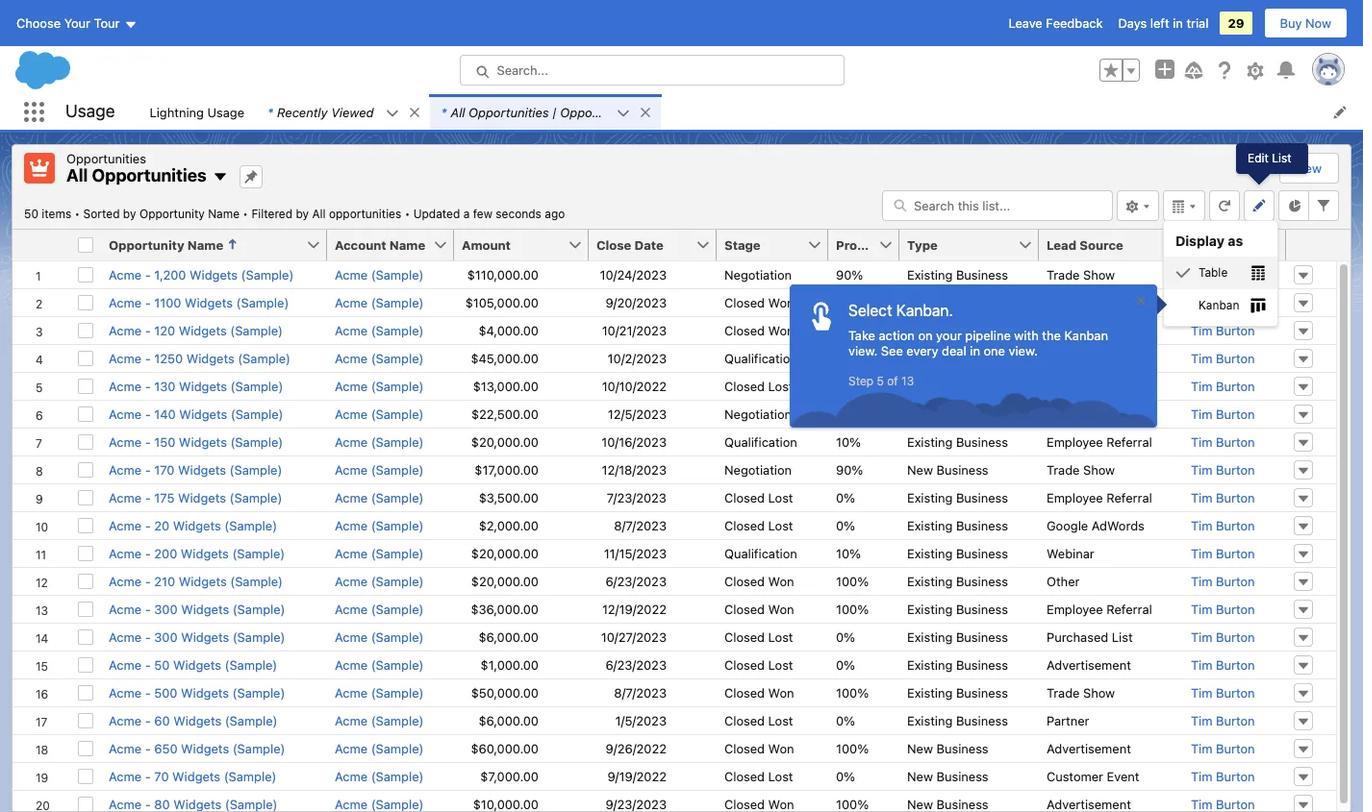 Task type: locate. For each thing, give the bounding box(es) containing it.
in left one
[[970, 343, 980, 358]]

- left the 650 at the left bottom of page
[[145, 741, 151, 757]]

1 vertical spatial purchased list
[[1047, 630, 1133, 645]]

all opportunities|opportunities|list view element
[[12, 144, 1352, 813]]

acme for acme - 20 widgets (sample) link
[[109, 518, 141, 533]]

acme - 140 widgets (sample)
[[109, 406, 283, 422]]

1 horizontal spatial *
[[441, 104, 447, 120]]

widgets down acme - 130 widgets (sample) link
[[179, 406, 227, 422]]

$20,000.00 down $22,500.00
[[471, 434, 539, 450]]

acme - 300 widgets (sample) link for $6,000.00
[[109, 630, 285, 645]]

8 tim burton from the top
[[1191, 462, 1255, 478]]

widgets down acme - 650 widgets (sample) link
[[172, 769, 220, 784]]

8/7/2023 up '1/5/2023'
[[614, 685, 667, 701]]

acme (sample) for 5th acme (sample) link from the bottom of the all opportunities grid
[[335, 685, 424, 701]]

name down updated
[[389, 237, 425, 253]]

- left 80
[[145, 797, 151, 812]]

widgets down acme - 170 widgets (sample)
[[178, 490, 226, 506]]

1 vertical spatial 8/7/2023
[[614, 685, 667, 701]]

leave feedback link
[[1009, 15, 1103, 31]]

2 advertisement from the top
[[1047, 658, 1131, 673]]

widgets up acme - 1250 widgets (sample) link
[[179, 323, 227, 338]]

kanban down table link
[[1199, 298, 1239, 312]]

17 acme (sample) from the top
[[335, 713, 424, 729]]

acme (sample) for 19th acme (sample) link from the top
[[335, 769, 424, 784]]

acme - 300 widgets (sample) link up acme - 50 widgets (sample)
[[109, 630, 285, 645]]

acme - 1100 widgets (sample)
[[109, 295, 289, 310]]

0 vertical spatial 6/23/2023
[[606, 574, 667, 589]]

* left recently
[[268, 104, 273, 120]]

1 100% from the top
[[836, 295, 869, 310]]

2 lost from the top
[[768, 490, 793, 506]]

closed lost for 7/23/2023
[[724, 490, 793, 506]]

by right the filtered
[[296, 206, 309, 221]]

$105,000.00
[[465, 295, 539, 310]]

closed won
[[724, 295, 794, 310], [724, 323, 794, 338], [724, 574, 794, 589], [724, 602, 794, 617], [724, 685, 794, 701], [724, 741, 794, 757], [724, 797, 794, 812]]

Search All Opportunities list view. search field
[[882, 190, 1113, 221]]

qualification for 10/16/2023
[[724, 434, 797, 450]]

business for acme - 500 widgets (sample) link
[[956, 685, 1008, 701]]

owner full name button
[[1183, 229, 1296, 260]]

widgets down acme - 70 widgets (sample) link on the bottom left of page
[[173, 797, 221, 812]]

0 vertical spatial 50
[[24, 206, 38, 221]]

$20,000.00 up the $36,000.00
[[471, 574, 539, 589]]

0 vertical spatial in
[[1173, 15, 1183, 31]]

closed lost for 10/27/2023
[[724, 630, 793, 645]]

90% for new business
[[836, 462, 863, 478]]

widgets for acme - 80 widgets (sample) link
[[173, 797, 221, 812]]

- left 210
[[145, 574, 151, 589]]

1 $20,000.00 from the top
[[471, 434, 539, 450]]

12/18/2023
[[602, 462, 667, 478]]

qualification for 11/15/2023
[[724, 546, 797, 561]]

acme for acme - 500 widgets (sample) link
[[109, 685, 141, 701]]

lost for 6/23/2023
[[768, 658, 793, 673]]

100% for 12/19/2022
[[836, 602, 869, 617]]

0 vertical spatial all
[[451, 104, 465, 120]]

2 $6,000.00 from the top
[[479, 713, 539, 729]]

2 vertical spatial qualification
[[724, 546, 797, 561]]

usage up all opportunities
[[65, 101, 115, 121]]

other
[[1047, 574, 1080, 589]]

acme
[[109, 267, 141, 282], [335, 267, 368, 282], [109, 295, 141, 310], [335, 295, 368, 310], [109, 323, 141, 338], [335, 323, 368, 338], [109, 351, 141, 366], [335, 351, 368, 366], [109, 379, 141, 394], [335, 379, 368, 394], [109, 406, 141, 422], [335, 406, 368, 422], [109, 434, 141, 450], [335, 434, 368, 450], [109, 462, 141, 478], [335, 462, 368, 478], [109, 490, 141, 506], [335, 490, 368, 506], [109, 518, 141, 533], [335, 518, 368, 533], [109, 546, 141, 561], [335, 546, 368, 561], [109, 574, 141, 589], [335, 574, 368, 589], [109, 602, 141, 617], [335, 602, 368, 617], [109, 630, 141, 645], [335, 630, 368, 645], [109, 658, 141, 673], [335, 658, 368, 673], [109, 685, 141, 701], [335, 685, 368, 701], [109, 713, 141, 729], [335, 713, 368, 729], [109, 741, 141, 757], [335, 741, 368, 757], [109, 769, 141, 784], [335, 769, 368, 784], [109, 797, 141, 812], [335, 797, 368, 812]]

acme - 200 widgets (sample)
[[109, 546, 285, 561]]

9 tim from the top
[[1191, 490, 1212, 506]]

deal
[[942, 343, 967, 358]]

all inside list
[[451, 104, 465, 120]]

- left '60'
[[145, 713, 151, 729]]

acme for seventh acme (sample) link from the top of the all opportunities grid
[[335, 434, 368, 450]]

trade show for new business
[[1047, 462, 1115, 478]]

6/23/2023 down 11/15/2023 at the left bottom of the page
[[606, 574, 667, 589]]

lost
[[768, 379, 793, 394], [768, 490, 793, 506], [768, 518, 793, 533], [768, 630, 793, 645], [768, 658, 793, 673], [768, 713, 793, 729], [768, 769, 793, 784]]

• left the filtered
[[243, 206, 248, 221]]

1250
[[154, 351, 183, 366]]

in
[[1173, 15, 1183, 31], [970, 343, 980, 358]]

6/23/2023
[[606, 574, 667, 589], [606, 658, 667, 673]]

widgets for $36,000.00 acme - 300 widgets (sample) link
[[181, 602, 229, 617]]

2 tim burton from the top
[[1191, 295, 1255, 310]]

- for acme - 1100 widgets (sample) link
[[145, 295, 151, 310]]

list inside tooltip
[[1272, 151, 1292, 165]]

new business
[[907, 295, 988, 310], [907, 379, 988, 394], [907, 462, 988, 478], [907, 741, 988, 757], [907, 769, 988, 784], [907, 797, 988, 812]]

2 won from the top
[[768, 323, 794, 338]]

tim burton for 7th tim burton link from the bottom of the all opportunities grid
[[1191, 630, 1255, 645]]

1,200
[[154, 267, 186, 282]]

text default image
[[407, 106, 421, 119], [385, 107, 399, 120], [1251, 299, 1266, 314]]

- left 130
[[145, 379, 151, 394]]

acme - 50 widgets (sample) link
[[109, 658, 277, 673]]

0 horizontal spatial in
[[970, 343, 980, 358]]

10 acme (sample) from the top
[[335, 518, 424, 533]]

widgets down opportunity name element
[[190, 267, 238, 282]]

date
[[635, 237, 664, 253]]

seconds
[[496, 206, 541, 221]]

100% for 9/23/2023
[[836, 797, 869, 812]]

opportunity up 1,200
[[109, 237, 184, 253]]

$6,000.00 up $1,000.00
[[479, 630, 539, 645]]

widgets for acme - 500 widgets (sample) link
[[181, 685, 229, 701]]

50 inside all opportunities grid
[[154, 658, 170, 673]]

10 closed from the top
[[724, 685, 765, 701]]

widgets down acme - 60 widgets (sample)
[[181, 741, 229, 757]]

0 vertical spatial trade
[[1047, 267, 1080, 282]]

0 vertical spatial 90%
[[836, 267, 863, 282]]

1 vertical spatial in
[[970, 343, 980, 358]]

- left the 150
[[145, 434, 151, 450]]

customer event
[[1047, 769, 1139, 784]]

tim burton for sixth tim burton link from the bottom of the all opportunities grid
[[1191, 658, 1255, 673]]

closed lost for 1/5/2023
[[724, 713, 793, 729]]

2 - from the top
[[145, 295, 151, 310]]

20 tim from the top
[[1191, 797, 1212, 812]]

lead source button
[[1039, 229, 1162, 260]]

0 vertical spatial $6,000.00
[[479, 630, 539, 645]]

opportunities
[[469, 104, 549, 120], [560, 104, 640, 120], [66, 151, 146, 166], [92, 165, 207, 186]]

acme - 1100 widgets (sample) link
[[109, 295, 289, 310]]

3 advertisement from the top
[[1047, 741, 1131, 757]]

acme (sample) for 2nd acme (sample) link
[[335, 295, 424, 310]]

- for acme - 140 widgets (sample) "link"
[[145, 406, 151, 422]]

$20,000.00 down the $2,000.00
[[471, 546, 539, 561]]

2 vertical spatial show
[[1083, 685, 1115, 701]]

7/23/2023
[[607, 490, 667, 506]]

widgets up acme - 500 widgets (sample)
[[173, 658, 221, 673]]

12 burton from the top
[[1216, 574, 1255, 589]]

4 tim burton link from the top
[[1191, 351, 1255, 366]]

4 acme (sample) link from the top
[[335, 351, 424, 366]]

account name element
[[327, 229, 466, 261]]

50
[[24, 206, 38, 221], [154, 658, 170, 673]]

buy now
[[1280, 15, 1331, 31]]

2 8/7/2023 from the top
[[614, 685, 667, 701]]

leave
[[1009, 15, 1043, 31]]

group
[[1100, 59, 1140, 82]]

2 vertical spatial $20,000.00
[[471, 574, 539, 589]]

opportunity name element
[[101, 229, 339, 261]]

1 horizontal spatial •
[[243, 206, 248, 221]]

list
[[138, 94, 1363, 130]]

5 tim burton link from the top
[[1191, 379, 1255, 394]]

3 - from the top
[[145, 323, 151, 338]]

leave feedback
[[1009, 15, 1103, 31]]

1 • from the left
[[75, 206, 80, 221]]

10%
[[836, 351, 861, 366], [836, 434, 861, 450], [836, 546, 861, 561]]

name
[[208, 206, 240, 221], [187, 237, 223, 253], [389, 237, 425, 253], [1260, 237, 1296, 253]]

6 closed from the top
[[724, 574, 765, 589]]

action image
[[1286, 229, 1336, 260]]

business for acme - 70 widgets (sample) link on the bottom left of page
[[936, 769, 988, 784]]

$36,000.00
[[471, 602, 539, 617]]

300 down 210
[[154, 602, 178, 617]]

acme - 1,200 widgets (sample)
[[109, 267, 294, 282]]

1 horizontal spatial by
[[296, 206, 309, 221]]

acme - 300 widgets (sample) up acme - 50 widgets (sample)
[[109, 630, 285, 645]]

- up acme - 50 widgets (sample)
[[145, 630, 151, 645]]

9/23/2023
[[606, 797, 667, 812]]

12 acme (sample) link from the top
[[335, 574, 424, 589]]

kanban up website
[[1064, 328, 1108, 343]]

2 vertical spatial trade show
[[1047, 685, 1115, 701]]

trade down lead
[[1047, 267, 1080, 282]]

100%
[[836, 295, 869, 310], [836, 323, 869, 338], [836, 574, 869, 589], [836, 602, 869, 617], [836, 685, 869, 701], [836, 741, 869, 757], [836, 797, 869, 812]]

0 vertical spatial negotiation
[[724, 267, 792, 282]]

- left 120
[[145, 323, 151, 338]]

acme for acme - 60 widgets (sample) link
[[109, 713, 141, 729]]

1 vertical spatial list
[[1112, 406, 1133, 422]]

purchased list
[[1047, 406, 1133, 422], [1047, 630, 1133, 645]]

purchased
[[1047, 406, 1108, 422], [1047, 630, 1108, 645]]

$20,000.00 for 11/15/2023
[[471, 546, 539, 561]]

$6,000.00 for 10/27/2023
[[479, 630, 539, 645]]

14 tim from the top
[[1191, 630, 1212, 645]]

-
[[145, 267, 151, 282], [145, 295, 151, 310], [145, 323, 151, 338], [145, 351, 151, 366], [145, 379, 151, 394], [145, 406, 151, 422], [145, 434, 151, 450], [145, 462, 151, 478], [145, 490, 151, 506], [145, 518, 151, 533], [145, 546, 151, 561], [145, 574, 151, 589], [145, 602, 151, 617], [145, 630, 151, 645], [145, 658, 151, 673], [145, 685, 151, 701], [145, 713, 151, 729], [145, 741, 151, 757], [145, 769, 151, 784], [145, 797, 151, 812]]

acme - 300 widgets (sample) down acme - 210 widgets (sample) link
[[109, 602, 285, 617]]

16 - from the top
[[145, 685, 151, 701]]

0 vertical spatial trade show
[[1047, 267, 1115, 282]]

1 vertical spatial show
[[1083, 462, 1115, 478]]

1 vertical spatial all
[[66, 165, 88, 186]]

* all opportunities | opportunities
[[441, 104, 640, 120]]

1 vertical spatial acme - 300 widgets (sample) link
[[109, 630, 285, 645]]

13 closed from the top
[[724, 769, 765, 784]]

business for acme - 60 widgets (sample) link
[[956, 713, 1008, 729]]

2 horizontal spatial text default image
[[1251, 299, 1266, 314]]

2 vertical spatial trade
[[1047, 685, 1080, 701]]

17 acme (sample) link from the top
[[335, 713, 424, 729]]

1 vertical spatial 90%
[[836, 406, 863, 422]]

- left 70
[[145, 769, 151, 784]]

6/23/2023 down 10/27/2023 on the bottom left of page
[[606, 658, 667, 673]]

$6,000.00 down $50,000.00
[[479, 713, 539, 729]]

all opportunities
[[66, 165, 207, 186]]

purchased down "other"
[[1047, 630, 1108, 645]]

8/7/2023 down 7/23/2023
[[614, 518, 667, 533]]

0 horizontal spatial •
[[75, 206, 80, 221]]

show down lead source button
[[1083, 267, 1115, 282]]

tour
[[94, 15, 120, 31]]

2 vertical spatial negotiation
[[724, 462, 792, 478]]

4 - from the top
[[145, 351, 151, 366]]

select
[[848, 302, 892, 319]]

trade up google
[[1047, 462, 1080, 478]]

18 acme (sample) link from the top
[[335, 741, 424, 757]]

your
[[64, 15, 90, 31]]

0 vertical spatial 10%
[[836, 351, 861, 366]]

lost for 10/27/2023
[[768, 630, 793, 645]]

12 tim burton link from the top
[[1191, 574, 1255, 589]]

0 vertical spatial 8/7/2023
[[614, 518, 667, 533]]

widgets for acme - 175 widgets (sample) link
[[178, 490, 226, 506]]

view. right one
[[1009, 343, 1038, 358]]

1 vertical spatial kanban
[[1064, 328, 1108, 343]]

1 vertical spatial trade show
[[1047, 462, 1115, 478]]

1 * from the left
[[268, 104, 273, 120]]

1 vertical spatial opportunity
[[109, 237, 184, 253]]

advertisement up partner
[[1047, 658, 1131, 673]]

100% for 9/26/2022
[[836, 741, 869, 757]]

0 horizontal spatial view.
[[848, 343, 878, 358]]

text default image
[[638, 106, 652, 119], [616, 107, 630, 120], [212, 169, 228, 185], [1176, 266, 1191, 281], [1251, 266, 1266, 281]]

$20,000.00
[[471, 434, 539, 450], [471, 546, 539, 561], [471, 574, 539, 589]]

300 for $6,000.00
[[154, 630, 178, 645]]

event
[[1107, 769, 1139, 784]]

9 burton from the top
[[1216, 490, 1255, 506]]

show
[[1083, 267, 1115, 282], [1083, 462, 1115, 478], [1083, 685, 1115, 701]]

opportunity up opportunity name
[[139, 206, 205, 221]]

- for acme - 1250 widgets (sample) link
[[145, 351, 151, 366]]

5 existing from the top
[[907, 434, 953, 450]]

1 horizontal spatial 50
[[154, 658, 170, 673]]

new
[[1296, 161, 1322, 176], [907, 295, 933, 310], [907, 379, 933, 394], [907, 462, 933, 478], [907, 741, 933, 757], [907, 769, 933, 784], [907, 797, 933, 812]]

widgets down acme - 1,200 widgets (sample) link
[[185, 295, 233, 310]]

0 horizontal spatial kanban
[[1064, 328, 1108, 343]]

0 horizontal spatial by
[[123, 206, 136, 221]]

4 burton from the top
[[1216, 351, 1255, 366]]

trade show for existing business
[[1047, 685, 1115, 701]]

1 horizontal spatial view.
[[1009, 343, 1038, 358]]

widgets up acme - 50 widgets (sample)
[[181, 630, 229, 645]]

widgets up acme - 650 widgets (sample) link
[[173, 713, 221, 729]]

list item
[[256, 94, 430, 130], [430, 94, 660, 130]]

5 existing business from the top
[[907, 434, 1008, 450]]

200
[[154, 546, 177, 561]]

widgets down acme - 210 widgets (sample)
[[181, 602, 229, 617]]

0 vertical spatial acme - 300 widgets (sample)
[[109, 602, 285, 617]]

widgets down acme - 200 widgets (sample) link
[[179, 574, 227, 589]]

9 - from the top
[[145, 490, 151, 506]]

tim burton for 15th tim burton link from the bottom of the all opportunities grid
[[1191, 406, 1255, 422]]

negotiation for 10/24/2023
[[724, 267, 792, 282]]

close date
[[596, 237, 664, 253]]

purchased list down "other"
[[1047, 630, 1133, 645]]

* right the "viewed"
[[441, 104, 447, 120]]

0 vertical spatial 300
[[154, 602, 178, 617]]

4 closed lost from the top
[[724, 630, 793, 645]]

view. left see
[[848, 343, 878, 358]]

widgets up acme - 200 widgets (sample) link
[[173, 518, 221, 533]]

9/26/2022
[[606, 741, 667, 757]]

2 vertical spatial all
[[312, 206, 326, 221]]

acme for acme - 120 widgets (sample) link
[[109, 323, 141, 338]]

- for acme - 50 widgets (sample) link
[[145, 658, 151, 673]]

60
[[154, 713, 170, 729]]

- left "170"
[[145, 462, 151, 478]]

full
[[1235, 237, 1257, 253]]

display as menu
[[1164, 225, 1278, 322]]

6 existing from the top
[[907, 490, 953, 506]]

3 tim burton from the top
[[1191, 323, 1255, 338]]

widgets for acme - 20 widgets (sample) link
[[173, 518, 221, 533]]

widgets down acme - 140 widgets (sample)
[[179, 434, 227, 450]]

acme for the acme - 150 widgets (sample) link
[[109, 434, 141, 450]]

9 acme (sample) from the top
[[335, 490, 424, 506]]

acme for ninth acme (sample) link
[[335, 490, 368, 506]]

0 vertical spatial purchased list
[[1047, 406, 1133, 422]]

purchased down website
[[1047, 406, 1108, 422]]

7 acme (sample) from the top
[[335, 434, 424, 450]]

tim burton for third tim burton link from the bottom
[[1191, 741, 1255, 757]]

negotiation for 12/18/2023
[[724, 462, 792, 478]]

0 vertical spatial acme - 300 widgets (sample) link
[[109, 602, 285, 617]]

purchased list down website
[[1047, 406, 1133, 422]]

acme - 140 widgets (sample) link
[[109, 406, 283, 422]]

trade show down lead source
[[1047, 267, 1115, 282]]

16 acme (sample) from the top
[[335, 685, 424, 701]]

every
[[907, 343, 938, 358]]

0 vertical spatial show
[[1083, 267, 1115, 282]]

1 vertical spatial 50
[[154, 658, 170, 673]]

acme (sample) for 20th acme (sample) link from the bottom of the all opportunities grid
[[335, 267, 424, 282]]

19 tim burton link from the top
[[1191, 769, 1255, 784]]

1/5/2023
[[615, 713, 667, 729]]

- down acme - 210 widgets (sample)
[[145, 602, 151, 617]]

qualification
[[724, 351, 797, 366], [724, 434, 797, 450], [724, 546, 797, 561]]

close date element
[[589, 229, 728, 261]]

- left 175
[[145, 490, 151, 506]]

- left 500
[[145, 685, 151, 701]]

8 existing from the top
[[907, 546, 953, 561]]

widgets for the acme - 150 widgets (sample) link
[[179, 434, 227, 450]]

trade show up google
[[1047, 462, 1115, 478]]

trade up partner
[[1047, 685, 1080, 701]]

1 vertical spatial 6/23/2023
[[606, 658, 667, 673]]

name right full
[[1260, 237, 1296, 253]]

17 tim burton link from the top
[[1191, 713, 1255, 729]]

15 tim from the top
[[1191, 658, 1212, 673]]

days left in trial
[[1118, 15, 1209, 31]]

tim burton for 19th tim burton link
[[1191, 769, 1255, 784]]

0 vertical spatial qualification
[[724, 351, 797, 366]]

1 300 from the top
[[154, 602, 178, 617]]

name inside the opportunity name button
[[187, 237, 223, 253]]

usage right lightning
[[207, 104, 244, 120]]

advertisement up "customer event"
[[1047, 741, 1131, 757]]

widgets up acme - 210 widgets (sample)
[[181, 546, 229, 561]]

action element
[[1286, 229, 1336, 261]]

all
[[451, 104, 465, 120], [66, 165, 88, 186], [312, 206, 326, 221]]

0 vertical spatial opportunity
[[139, 206, 205, 221]]

- up acme - 500 widgets (sample) link
[[145, 658, 151, 673]]

acme for acme - 200 widgets (sample) link
[[109, 546, 141, 561]]

widgets down acme - 1250 widgets (sample) link
[[179, 379, 227, 394]]

6 acme (sample) link from the top
[[335, 406, 424, 422]]

None search field
[[882, 190, 1113, 221]]

trade show up partner
[[1047, 685, 1115, 701]]

11 acme (sample) from the top
[[335, 546, 424, 561]]

on
[[918, 328, 933, 343]]

2 10% from the top
[[836, 434, 861, 450]]

13 tim burton link from the top
[[1191, 602, 1255, 617]]

1 closed won from the top
[[724, 295, 794, 310]]

widgets for acme - 140 widgets (sample) "link"
[[179, 406, 227, 422]]

acme - 300 widgets (sample) link down acme - 210 widgets (sample) link
[[109, 602, 285, 617]]

5 tim burton from the top
[[1191, 379, 1255, 394]]

• left updated
[[405, 206, 410, 221]]

0 vertical spatial list
[[1272, 151, 1292, 165]]

10 tim burton from the top
[[1191, 518, 1255, 533]]

1 employee referral from the top
[[1047, 379, 1152, 394]]

acme for acme - 130 widgets (sample) link
[[109, 379, 141, 394]]

lost for 1/5/2023
[[768, 713, 793, 729]]

cell
[[70, 229, 101, 261]]

- left 1100
[[145, 295, 151, 310]]

1 $6,000.00 from the top
[[479, 630, 539, 645]]

0 horizontal spatial all
[[66, 165, 88, 186]]

5 lost from the top
[[768, 658, 793, 673]]

name up acme - 1,200 widgets (sample) link
[[187, 237, 223, 253]]

3 closed from the top
[[724, 379, 765, 394]]

15 - from the top
[[145, 658, 151, 673]]

11 - from the top
[[145, 546, 151, 561]]

lost for 9/19/2022
[[768, 769, 793, 784]]

by right sorted
[[123, 206, 136, 221]]

0 vertical spatial purchased
[[1047, 406, 1108, 422]]

trade
[[1047, 267, 1080, 282], [1047, 462, 1080, 478], [1047, 685, 1080, 701]]

show up google adwords
[[1083, 462, 1115, 478]]

1 vertical spatial trade
[[1047, 462, 1080, 478]]

advertisement for 9/26/2022
[[1047, 741, 1131, 757]]

- for acme - 80 widgets (sample) link
[[145, 797, 151, 812]]

0 vertical spatial kanban
[[1199, 298, 1239, 312]]

in right the left
[[1173, 15, 1183, 31]]

4 acme (sample) from the top
[[335, 351, 424, 366]]

2 closed from the top
[[724, 323, 765, 338]]

widgets down the acme - 150 widgets (sample) link
[[178, 462, 226, 478]]

1 vertical spatial acme - 300 widgets (sample)
[[109, 630, 285, 645]]

widgets for acme - 1,200 widgets (sample) link
[[190, 267, 238, 282]]

business for acme - 650 widgets (sample) link
[[936, 741, 988, 757]]

2 horizontal spatial all
[[451, 104, 465, 120]]

acme (sample)
[[335, 267, 424, 282], [335, 295, 424, 310], [335, 323, 424, 338], [335, 351, 424, 366], [335, 379, 424, 394], [335, 406, 424, 422], [335, 434, 424, 450], [335, 462, 424, 478], [335, 490, 424, 506], [335, 518, 424, 533], [335, 546, 424, 561], [335, 574, 424, 589], [335, 602, 424, 617], [335, 630, 424, 645], [335, 658, 424, 673], [335, 685, 424, 701], [335, 713, 424, 729], [335, 741, 424, 757], [335, 769, 424, 784], [335, 797, 424, 812]]

1 vertical spatial negotiation
[[724, 406, 792, 422]]

300 up acme - 50 widgets (sample)
[[154, 630, 178, 645]]

acme - 50 widgets (sample)
[[109, 658, 277, 673]]

10/10/2022
[[602, 379, 667, 394]]

acme (sample) link
[[335, 267, 424, 282], [335, 295, 424, 310], [335, 323, 424, 338], [335, 351, 424, 366], [335, 379, 424, 394], [335, 406, 424, 422], [335, 434, 424, 450], [335, 462, 424, 478], [335, 490, 424, 506], [335, 518, 424, 533], [335, 546, 424, 561], [335, 574, 424, 589], [335, 602, 424, 617], [335, 630, 424, 645], [335, 658, 424, 673], [335, 685, 424, 701], [335, 713, 424, 729], [335, 741, 424, 757], [335, 769, 424, 784], [335, 797, 424, 812]]

- left 1250
[[145, 351, 151, 366]]

2 vertical spatial 90%
[[836, 462, 863, 478]]

lost for 8/7/2023
[[768, 518, 793, 533]]

closed for acme - 20 widgets (sample) link
[[724, 518, 765, 533]]

widgets up acme - 60 widgets (sample)
[[181, 685, 229, 701]]

3 tim burton link from the top
[[1191, 323, 1255, 338]]

days
[[1118, 15, 1147, 31]]

probability (%) element
[[828, 229, 911, 261]]

2 • from the left
[[243, 206, 248, 221]]

3 closed won from the top
[[724, 574, 794, 589]]

• right items
[[75, 206, 80, 221]]

1 horizontal spatial usage
[[207, 104, 244, 120]]

tim burton for 16th tim burton link from the top
[[1191, 685, 1255, 701]]

new for 9/26/2022
[[907, 741, 933, 757]]

new for 9/20/2023
[[907, 295, 933, 310]]

account name
[[335, 237, 425, 253]]

6/23/2023 for $1,000.00
[[606, 658, 667, 673]]

50 left items
[[24, 206, 38, 221]]

1 vertical spatial $6,000.00
[[479, 713, 539, 729]]

8 - from the top
[[145, 462, 151, 478]]

advertisement up website
[[1047, 323, 1131, 338]]

all opportunities grid
[[13, 229, 1336, 813]]

closed lost
[[724, 379, 793, 394], [724, 490, 793, 506], [724, 518, 793, 533], [724, 630, 793, 645], [724, 658, 793, 673], [724, 713, 793, 729], [724, 769, 793, 784]]

4 tim burton from the top
[[1191, 351, 1255, 366]]

1 horizontal spatial kanban
[[1199, 298, 1239, 312]]

acme (sample) for 18th acme (sample) link from the top
[[335, 741, 424, 757]]

11 tim from the top
[[1191, 546, 1212, 561]]

0 horizontal spatial *
[[268, 104, 273, 120]]

0 vertical spatial $20,000.00
[[471, 434, 539, 450]]

2 show from the top
[[1083, 462, 1115, 478]]

tim burton for 5th tim burton link from the top of the all opportunities grid
[[1191, 379, 1255, 394]]

- left 20
[[145, 518, 151, 533]]

1 purchased from the top
[[1047, 406, 1108, 422]]

1 acme - 300 widgets (sample) from the top
[[109, 602, 285, 617]]

tim burton for 4th tim burton link from the top
[[1191, 351, 1255, 366]]

11 existing from the top
[[907, 630, 953, 645]]

- for acme - 175 widgets (sample) link
[[145, 490, 151, 506]]

3 acme (sample) from the top
[[335, 323, 424, 338]]

acme for 11th acme (sample) link from the bottom of the all opportunities grid
[[335, 518, 368, 533]]

- for acme - 120 widgets (sample) link
[[145, 323, 151, 338]]

2 horizontal spatial •
[[405, 206, 410, 221]]

70
[[154, 769, 169, 784]]

1 tim burton from the top
[[1191, 267, 1255, 282]]

50 up 500
[[154, 658, 170, 673]]

6 acme (sample) from the top
[[335, 406, 424, 422]]

- left 140
[[145, 406, 151, 422]]

show up partner
[[1083, 685, 1115, 701]]

1 vertical spatial purchased
[[1047, 630, 1108, 645]]

19 acme (sample) link from the top
[[335, 769, 424, 784]]

the
[[1042, 328, 1061, 343]]

- left 1,200
[[145, 267, 151, 282]]

acme for first acme (sample) link from the bottom
[[335, 797, 368, 812]]

0 horizontal spatial text default image
[[385, 107, 399, 120]]

acme (sample) for 7th acme (sample) link from the bottom
[[335, 630, 424, 645]]

amount button
[[454, 229, 568, 260]]

acme - 120 widgets (sample)
[[109, 323, 283, 338]]

2 0% from the top
[[836, 490, 855, 506]]

amount
[[462, 237, 511, 253]]

5 acme (sample) link from the top
[[335, 379, 424, 394]]

widgets up the acme - 130 widgets (sample)
[[186, 351, 234, 366]]

2 vertical spatial 10%
[[836, 546, 861, 561]]

acme - 650 widgets (sample) link
[[109, 741, 285, 757]]

account name button
[[327, 229, 433, 260]]

business for acme - 200 widgets (sample) link
[[956, 546, 1008, 561]]

lightning usage
[[150, 104, 244, 120]]

advertisement down "customer event"
[[1047, 797, 1131, 812]]

1 vertical spatial $20,000.00
[[471, 546, 539, 561]]

- left "200" at the bottom of the page
[[145, 546, 151, 561]]

business for acme - 175 widgets (sample) link
[[956, 490, 1008, 506]]

acme for 13th acme (sample) link from the bottom
[[335, 462, 368, 478]]

select kanban. dialog
[[790, 284, 1157, 428]]

view.
[[848, 343, 878, 358], [1009, 343, 1038, 358]]

name inside account name button
[[389, 237, 425, 253]]

widgets for acme - 1100 widgets (sample) link
[[185, 295, 233, 310]]

acme - 20 widgets (sample) link
[[109, 518, 277, 533]]

7 closed won from the top
[[724, 797, 794, 812]]

tim burton link
[[1191, 267, 1255, 282], [1191, 295, 1255, 310], [1191, 323, 1255, 338], [1191, 351, 1255, 366], [1191, 379, 1255, 394], [1191, 406, 1255, 422], [1191, 434, 1255, 450], [1191, 462, 1255, 478], [1191, 490, 1255, 506], [1191, 518, 1255, 533], [1191, 546, 1255, 561], [1191, 574, 1255, 589], [1191, 602, 1255, 617], [1191, 630, 1255, 645], [1191, 658, 1255, 673], [1191, 685, 1255, 701], [1191, 713, 1255, 729], [1191, 741, 1255, 757], [1191, 769, 1255, 784], [1191, 797, 1255, 812]]

new inside button
[[1296, 161, 1322, 176]]

opportunities
[[329, 206, 401, 221]]

1 vertical spatial 300
[[154, 630, 178, 645]]

8 closed from the top
[[724, 630, 765, 645]]

5 100% from the top
[[836, 685, 869, 701]]

new for 9/23/2023
[[907, 797, 933, 812]]

14 tim burton link from the top
[[1191, 630, 1255, 645]]

12/5/2023
[[608, 406, 667, 422]]

1 horizontal spatial in
[[1173, 15, 1183, 31]]

1 vertical spatial 10%
[[836, 434, 861, 450]]

1 vertical spatial qualification
[[724, 434, 797, 450]]



Task type: describe. For each thing, give the bounding box(es) containing it.
acme for 16th acme (sample) link from the bottom
[[335, 379, 368, 394]]

5 tim from the top
[[1191, 379, 1212, 394]]

step 5 of 13
[[848, 374, 914, 388]]

1 acme (sample) link from the top
[[335, 267, 424, 282]]

owner full name element
[[1183, 229, 1298, 261]]

10 acme (sample) link from the top
[[335, 518, 424, 533]]

widgets for acme - 200 widgets (sample) link
[[181, 546, 229, 561]]

table
[[1199, 265, 1228, 279]]

search... button
[[459, 55, 844, 86]]

closed for $36,000.00 acme - 300 widgets (sample) link
[[724, 602, 765, 617]]

1100
[[154, 295, 181, 310]]

business for acme - 50 widgets (sample) link
[[956, 658, 1008, 673]]

16 acme (sample) link from the top
[[335, 685, 424, 701]]

$2,000.00
[[479, 518, 539, 533]]

website
[[1047, 351, 1094, 366]]

18 tim burton link from the top
[[1191, 741, 1255, 757]]

none search field inside all opportunities|opportunities|list view 'element'
[[882, 190, 1113, 221]]

widgets for acme - 1250 widgets (sample) link
[[186, 351, 234, 366]]

- for acme - 210 widgets (sample) link
[[145, 574, 151, 589]]

item number element
[[13, 229, 70, 261]]

9/20/2023
[[605, 295, 667, 310]]

1 won from the top
[[768, 295, 794, 310]]

10 existing business from the top
[[907, 602, 1008, 617]]

tim burton for 1st tim burton link from the bottom of the all opportunities grid
[[1191, 797, 1255, 812]]

list containing lightning usage
[[138, 94, 1363, 130]]

0% for 7/23/2023
[[836, 490, 855, 506]]

pipeline
[[965, 328, 1011, 343]]

with
[[1014, 328, 1039, 343]]

4 won from the top
[[768, 602, 794, 617]]

widgets for acme - 650 widgets (sample) link
[[181, 741, 229, 757]]

show for new business
[[1083, 462, 1115, 478]]

120
[[154, 323, 175, 338]]

$60,000.00
[[471, 741, 539, 757]]

0% for 6/23/2023
[[836, 658, 855, 673]]

new business for 9/20/2023
[[907, 295, 988, 310]]

item number image
[[13, 229, 70, 260]]

amount element
[[454, 229, 600, 261]]

13 existing from the top
[[907, 685, 953, 701]]

acme for acme - 650 widgets (sample) link
[[109, 741, 141, 757]]

acme (sample) for 16th acme (sample) link from the bottom
[[335, 379, 424, 394]]

2 tim from the top
[[1191, 295, 1212, 310]]

sorted
[[83, 206, 120, 221]]

18 burton from the top
[[1216, 741, 1255, 757]]

7 won from the top
[[768, 797, 794, 812]]

customer
[[1047, 769, 1103, 784]]

20
[[154, 518, 169, 533]]

acme (sample) for 13th acme (sample) link
[[335, 602, 424, 617]]

10% for 11/15/2023
[[836, 546, 861, 561]]

4 existing from the top
[[907, 406, 953, 422]]

kanban link
[[1164, 289, 1278, 322]]

17 tim from the top
[[1191, 713, 1212, 729]]

11 acme (sample) link from the top
[[335, 546, 424, 561]]

8/7/2023 for closed won
[[614, 685, 667, 701]]

closed for acme - 80 widgets (sample) link
[[724, 797, 765, 812]]

16 tim from the top
[[1191, 685, 1212, 701]]

acme for acme - 210 widgets (sample) link
[[109, 574, 141, 589]]

1 burton from the top
[[1216, 267, 1255, 282]]

* for * recently viewed
[[268, 104, 273, 120]]

6 won from the top
[[768, 741, 794, 757]]

12/19/2022
[[602, 602, 667, 617]]

5 closed won from the top
[[724, 685, 794, 701]]

acme (sample) for 18th acme (sample) link from the bottom
[[335, 323, 424, 338]]

10 tim burton link from the top
[[1191, 518, 1255, 533]]

business for acme - 1100 widgets (sample) link
[[936, 295, 988, 310]]

new business for 12/18/2023
[[907, 462, 988, 478]]

1 list item from the left
[[256, 94, 430, 130]]

acme - 70 widgets (sample)
[[109, 769, 277, 784]]

80
[[154, 797, 170, 812]]

ago
[[545, 206, 565, 221]]

acme - 300 widgets (sample) link for $36,000.00
[[109, 602, 285, 617]]

1 horizontal spatial text default image
[[407, 106, 421, 119]]

type
[[907, 237, 938, 253]]

1 existing business from the top
[[907, 267, 1008, 282]]

90% for existing business
[[836, 267, 863, 282]]

9 acme (sample) link from the top
[[335, 490, 424, 506]]

14 existing business from the top
[[907, 713, 1008, 729]]

1 view. from the left
[[848, 343, 878, 358]]

1 show from the top
[[1083, 267, 1115, 282]]

2 negotiation from the top
[[724, 406, 792, 422]]

webinar
[[1047, 546, 1094, 561]]

source
[[1080, 237, 1123, 253]]

$13,000.00
[[473, 379, 539, 394]]

1 by from the left
[[123, 206, 136, 221]]

4 tim from the top
[[1191, 351, 1212, 366]]

all opportunities status
[[24, 206, 413, 221]]

name inside 'owner full name' "button"
[[1260, 237, 1296, 253]]

business for acme - 300 widgets (sample) link related to $6,000.00
[[956, 630, 1008, 645]]

12 existing business from the top
[[907, 658, 1008, 673]]

acme - 80 widgets (sample)
[[109, 797, 278, 812]]

11/15/2023
[[604, 546, 667, 561]]

$4,000.00
[[479, 323, 539, 338]]

100% for 6/23/2023
[[836, 574, 869, 589]]

business for acme - 1,200 widgets (sample) link
[[956, 267, 1008, 282]]

8 acme (sample) link from the top
[[335, 462, 424, 478]]

closed for acme - 650 widgets (sample) link
[[724, 741, 765, 757]]

15 acme (sample) link from the top
[[335, 658, 424, 673]]

5
[[877, 374, 884, 388]]

2 acme (sample) link from the top
[[335, 295, 424, 310]]

1 0% from the top
[[836, 379, 855, 394]]

0 horizontal spatial 50
[[24, 206, 38, 221]]

tim burton for 14th tim burton link from the bottom of the all opportunities grid
[[1191, 434, 1255, 450]]

650
[[154, 741, 178, 757]]

2 vertical spatial list
[[1112, 630, 1133, 645]]

1 employee from the top
[[1047, 379, 1103, 394]]

few
[[473, 206, 492, 221]]

0% for 8/7/2023
[[836, 518, 855, 533]]

acme (sample) for 4th acme (sample) link from the top
[[335, 351, 424, 366]]

acme - 150 widgets (sample)
[[109, 434, 283, 450]]

select kanban. take action on your pipeline with the kanban view. see every deal in one view.
[[848, 302, 1108, 358]]

type button
[[899, 229, 1018, 260]]

google adwords
[[1047, 518, 1145, 533]]

2 purchased list from the top
[[1047, 630, 1133, 645]]

10 burton from the top
[[1216, 518, 1255, 533]]

$10,000.00
[[473, 797, 539, 812]]

acme - 175 widgets (sample)
[[109, 490, 282, 506]]

7 burton from the top
[[1216, 434, 1255, 450]]

acme - 210 widgets (sample) link
[[109, 574, 283, 589]]

19 tim from the top
[[1191, 769, 1212, 784]]

acme for 20th acme (sample) link from the bottom of the all opportunities grid
[[335, 267, 368, 282]]

3 tim from the top
[[1191, 323, 1212, 338]]

trade for existing business
[[1047, 685, 1080, 701]]

take
[[848, 328, 875, 343]]

acme (sample) for 13th acme (sample) link from the bottom
[[335, 462, 424, 478]]

acme (sample) for 17th acme (sample) link from the top of the all opportunities grid
[[335, 713, 424, 729]]

opportunity name button
[[101, 229, 306, 260]]

|
[[552, 104, 557, 120]]

$22,500.00
[[471, 406, 539, 422]]

10/16/2023
[[602, 434, 667, 450]]

170
[[154, 462, 175, 478]]

- for acme - 170 widgets (sample) "link"
[[145, 462, 151, 478]]

1 tim burton link from the top
[[1191, 267, 1255, 282]]

tim burton for 19th tim burton link from the bottom
[[1191, 295, 1255, 310]]

- for the acme - 150 widgets (sample) link
[[145, 434, 151, 450]]

2 employee referral from the top
[[1047, 434, 1152, 450]]

buy now button
[[1264, 8, 1348, 38]]

13 burton from the top
[[1216, 602, 1255, 617]]

0 horizontal spatial usage
[[65, 101, 115, 121]]

text default image inside kanban link
[[1251, 299, 1266, 314]]

new business for 9/23/2023
[[907, 797, 988, 812]]

acme for acme - 175 widgets (sample) link
[[109, 490, 141, 506]]

tim burton for ninth tim burton link from the top
[[1191, 490, 1255, 506]]

acme for acme - 170 widgets (sample) "link"
[[109, 462, 141, 478]]

1 qualification from the top
[[724, 351, 797, 366]]

business for the acme - 150 widgets (sample) link
[[956, 434, 1008, 450]]

widgets for acme - 300 widgets (sample) link related to $6,000.00
[[181, 630, 229, 645]]

14 - from the top
[[145, 630, 151, 645]]

cell inside all opportunities grid
[[70, 229, 101, 261]]

acme for 13th acme (sample) link
[[335, 602, 368, 617]]

3 referral from the top
[[1107, 490, 1152, 506]]

acme for acme - 1,200 widgets (sample) link
[[109, 267, 141, 282]]

now
[[1305, 15, 1331, 31]]

$20,000.00 for 10/16/2023
[[471, 434, 539, 450]]

7 existing from the top
[[907, 518, 953, 533]]

3 employee from the top
[[1047, 490, 1103, 506]]

3 existing business from the top
[[907, 351, 1008, 366]]

- for acme - 200 widgets (sample) link
[[145, 546, 151, 561]]

9 existing from the top
[[907, 574, 953, 589]]

stage element
[[717, 229, 840, 261]]

acme - 1250 widgets (sample)
[[109, 351, 291, 366]]

9/19/2022
[[607, 769, 667, 784]]

acme (sample) for 15th acme (sample) link from the bottom of the all opportunities grid
[[335, 406, 424, 422]]

- for acme - 60 widgets (sample) link
[[145, 713, 151, 729]]

2 existing from the top
[[907, 323, 953, 338]]

acme for 18th acme (sample) link from the bottom
[[335, 323, 368, 338]]

acme - 170 widgets (sample) link
[[109, 462, 282, 478]]

$110,000.00
[[467, 267, 539, 282]]

close date button
[[589, 229, 696, 260]]

of
[[887, 374, 898, 388]]

50 items • sorted by opportunity name • filtered by all opportunities • updated a few seconds ago
[[24, 206, 565, 221]]

lightning
[[150, 104, 204, 120]]

13 existing business from the top
[[907, 685, 1008, 701]]

choose
[[16, 15, 61, 31]]

1 trade from the top
[[1047, 267, 1080, 282]]

13 tim from the top
[[1191, 602, 1212, 617]]

20 tim burton link from the top
[[1191, 797, 1255, 812]]

0% for 10/27/2023
[[836, 630, 855, 645]]

8/7/2023 for closed lost
[[614, 518, 667, 533]]

acme (sample) for tenth acme (sample) link from the bottom of the all opportunities grid
[[335, 546, 424, 561]]

acme - 1250 widgets (sample) link
[[109, 351, 291, 366]]

opportunity inside button
[[109, 237, 184, 253]]

$7,000.00
[[480, 769, 539, 784]]

name up opportunity name element
[[208, 206, 240, 221]]

$6,000.00 for 1/5/2023
[[479, 713, 539, 729]]

6 tim burton link from the top
[[1191, 406, 1255, 422]]

advertisement for 9/23/2023
[[1047, 797, 1131, 812]]

buy
[[1280, 15, 1302, 31]]

2 new business from the top
[[907, 379, 988, 394]]

closed lost for 9/19/2022
[[724, 769, 793, 784]]

acme - 130 widgets (sample)
[[109, 379, 283, 394]]

14 existing from the top
[[907, 713, 953, 729]]

kanban inside "display as" menu
[[1199, 298, 1239, 312]]

closed for acme - 70 widgets (sample) link on the bottom left of page
[[724, 769, 765, 784]]

acme for 18th acme (sample) link from the top
[[335, 741, 368, 757]]

6 tim from the top
[[1191, 406, 1212, 422]]

2 list item from the left
[[430, 94, 660, 130]]

0% for 1/5/2023
[[836, 713, 855, 729]]

tim burton for 17th tim burton link
[[1191, 713, 1255, 729]]

closed for acme - 500 widgets (sample) link
[[724, 685, 765, 701]]

acme for 19th acme (sample) link from the top
[[335, 769, 368, 784]]

advertisement for 6/23/2023
[[1047, 658, 1131, 673]]

6 closed won from the top
[[724, 741, 794, 757]]

edit list tooltip
[[1236, 143, 1308, 174]]

1 closed lost from the top
[[724, 379, 793, 394]]

13 acme (sample) link from the top
[[335, 602, 424, 617]]

29
[[1228, 15, 1244, 31]]

20 burton from the top
[[1216, 797, 1255, 812]]

acme - 150 widgets (sample) link
[[109, 434, 283, 450]]

closed lost for 6/23/2023
[[724, 658, 793, 673]]

action
[[879, 328, 915, 343]]

2 90% from the top
[[836, 406, 863, 422]]

4 employee from the top
[[1047, 602, 1103, 617]]

edit list
[[1248, 151, 1292, 165]]

acme - 300 widgets (sample) for $6,000.00
[[109, 630, 285, 645]]

* for * all opportunities | opportunities
[[441, 104, 447, 120]]

2 purchased from the top
[[1047, 630, 1108, 645]]

acme - 210 widgets (sample)
[[109, 574, 283, 589]]

1 tim from the top
[[1191, 267, 1212, 282]]

partner
[[1047, 713, 1089, 729]]

10/21/2023
[[602, 323, 667, 338]]

owner full name
[[1191, 237, 1296, 253]]

acme - 500 widgets (sample) link
[[109, 685, 285, 701]]

lead source element
[[1039, 229, 1195, 261]]

business for acme - 80 widgets (sample) link
[[936, 797, 988, 812]]

acme - 200 widgets (sample) link
[[109, 546, 285, 561]]

14 burton from the top
[[1216, 630, 1255, 645]]

10/24/2023
[[600, 267, 667, 282]]

tim burton for 10th tim burton link from the bottom
[[1191, 546, 1255, 561]]

kanban inside select kanban. take action on your pipeline with the kanban view. see every deal in one view.
[[1064, 328, 1108, 343]]

10 tim from the top
[[1191, 518, 1212, 533]]

8 existing business from the top
[[907, 546, 1008, 561]]

new business for 9/26/2022
[[907, 741, 988, 757]]

150
[[154, 434, 175, 450]]

13 - from the top
[[145, 602, 151, 617]]

3 employee referral from the top
[[1047, 490, 1152, 506]]

1 horizontal spatial all
[[312, 206, 326, 221]]

7 tim burton link from the top
[[1191, 434, 1255, 450]]

acme - 130 widgets (sample) link
[[109, 379, 283, 394]]

acme - 1,200 widgets (sample) link
[[109, 267, 294, 282]]

1 closed from the top
[[724, 295, 765, 310]]

type element
[[899, 229, 1050, 261]]

acme - 20 widgets (sample)
[[109, 518, 277, 533]]

closed for acme - 60 widgets (sample) link
[[724, 713, 765, 729]]

stage button
[[717, 229, 807, 260]]

new button
[[1280, 154, 1337, 183]]

1 10% from the top
[[836, 351, 861, 366]]

10% for 10/16/2023
[[836, 434, 861, 450]]

10/2/2023
[[608, 351, 667, 366]]

- for acme - 70 widgets (sample) link on the bottom left of page
[[145, 769, 151, 784]]

as
[[1228, 232, 1243, 249]]

kanban.
[[896, 302, 953, 319]]

tim burton for tenth tim burton link from the top
[[1191, 518, 1255, 533]]

in inside select kanban. take action on your pipeline with the kanban view. see every deal in one view.
[[970, 343, 980, 358]]

widgets for acme - 50 widgets (sample) link
[[173, 658, 221, 673]]

trial
[[1187, 15, 1209, 31]]

7 existing business from the top
[[907, 518, 1008, 533]]

usage inside list
[[207, 104, 244, 120]]

tim burton for eighth tim burton link from the bottom of the all opportunities grid
[[1191, 602, 1255, 617]]

4 employee referral from the top
[[1047, 602, 1152, 617]]

10 existing from the top
[[907, 602, 953, 617]]

your
[[936, 328, 962, 343]]

acme (sample) for 11th acme (sample) link from the bottom of the all opportunities grid
[[335, 518, 424, 533]]

acme for 12th acme (sample) link from the top of the all opportunities grid
[[335, 574, 368, 589]]

1 existing from the top
[[907, 267, 953, 282]]



Task type: vqa. For each thing, say whether or not it's contained in the screenshot.


